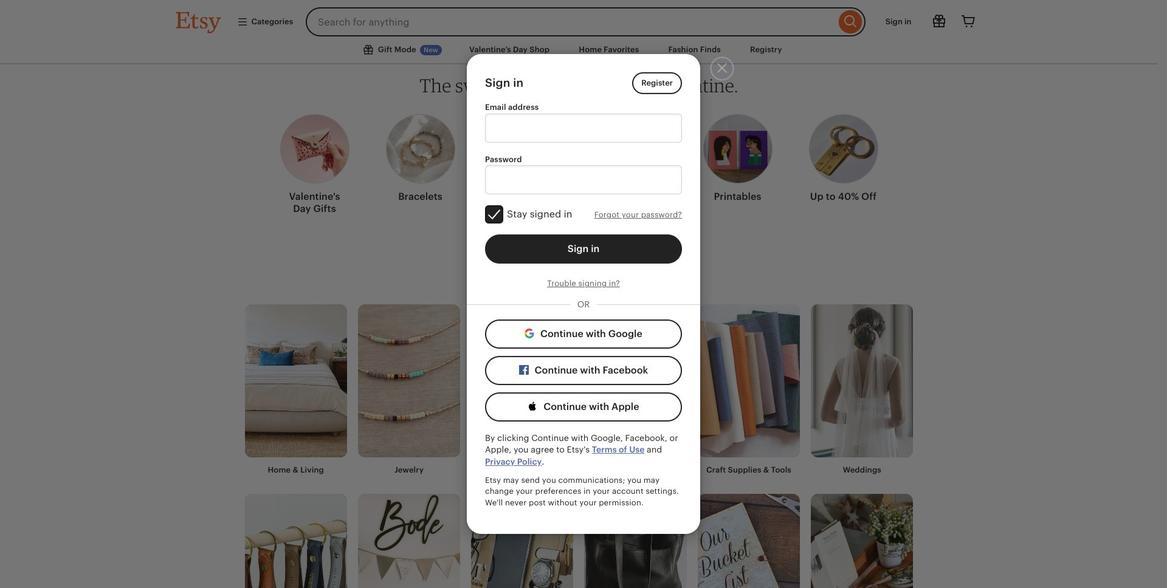 Task type: locate. For each thing, give the bounding box(es) containing it.
baby image
[[358, 495, 460, 589]]

books, movies & music image
[[698, 495, 800, 589]]

menu bar
[[0, 0, 1158, 64], [154, 36, 1005, 64]]

None search field
[[306, 7, 866, 36]]

dialog
[[0, 0, 1167, 589]]

jewelry image
[[358, 304, 460, 458]]

weddings image
[[811, 304, 913, 458]]

None password field
[[485, 166, 682, 195]]

art & collectibles image
[[471, 304, 574, 458]]

banner
[[154, 0, 1005, 36]]

None email field
[[485, 114, 682, 143]]



Task type: vqa. For each thing, say whether or not it's contained in the screenshot.
Craft Supplies & Tools Image
yes



Task type: describe. For each thing, give the bounding box(es) containing it.
bags & purses image
[[585, 495, 687, 589]]

electronics & accessories image
[[471, 495, 574, 589]]

craft supplies & tools image
[[698, 304, 800, 458]]

accessories image
[[245, 495, 347, 589]]

clothing image
[[585, 304, 687, 458]]

bath & beauty image
[[811, 495, 913, 589]]

home & living image
[[245, 304, 347, 458]]



